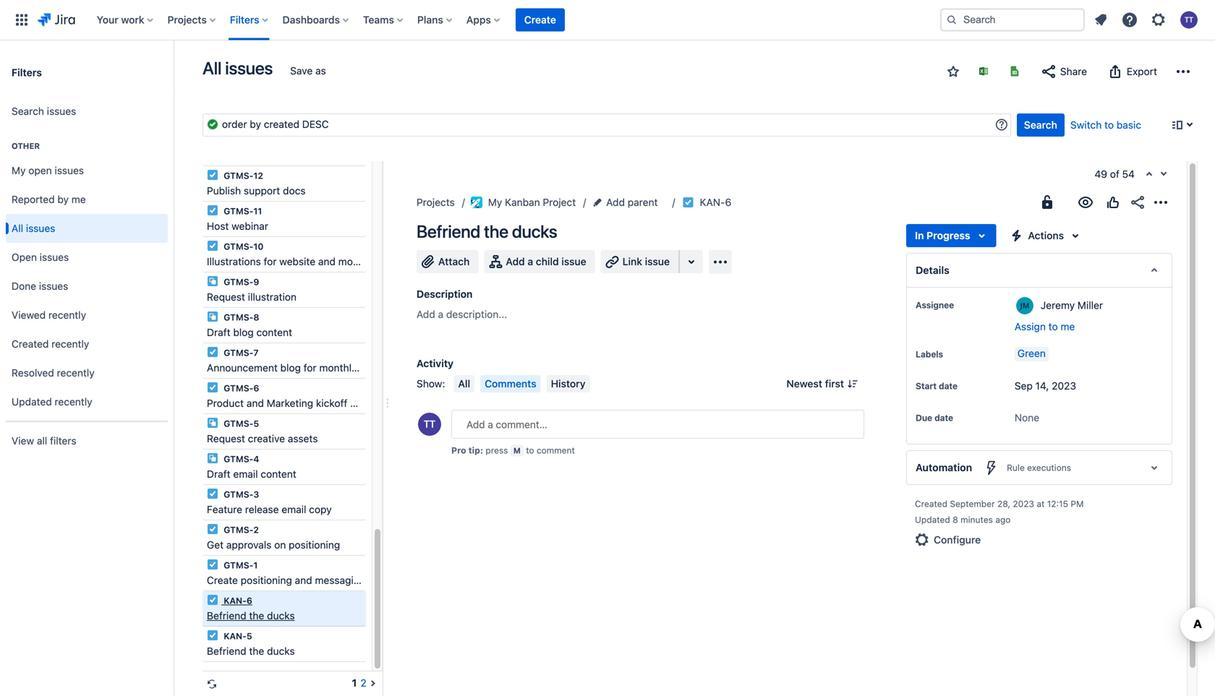 Task type: describe. For each thing, give the bounding box(es) containing it.
request illustration
[[207, 291, 297, 303]]

due date
[[916, 413, 953, 423]]

gtms- for publish support docs
[[224, 171, 253, 181]]

create for create positioning and messaging for new feature
[[207, 575, 238, 587]]

project
[[543, 196, 576, 208]]

resolved
[[12, 367, 54, 379]]

1 horizontal spatial all
[[203, 58, 221, 78]]

assign to me
[[1015, 321, 1075, 333]]

2 link
[[359, 676, 367, 690]]

gtms- for draft blog content
[[224, 312, 253, 323]]

ago
[[995, 515, 1011, 525]]

publish
[[207, 185, 241, 197]]

jeremy miller
[[1041, 299, 1103, 311]]

1 vertical spatial positioning
[[241, 575, 292, 587]]

filters
[[50, 435, 76, 447]]

start date
[[916, 381, 958, 391]]

next issue 'kan-5' ( type 'j' ) image
[[1158, 169, 1169, 180]]

my kanban project link
[[471, 194, 576, 211]]

publish support docs
[[207, 185, 306, 197]]

created september 28, 2023 at 12:15 pm updated 8 minutes ago
[[915, 499, 1084, 525]]

created for created recently
[[12, 338, 49, 350]]

my kanban project
[[488, 196, 576, 208]]

0 vertical spatial befriend
[[417, 221, 480, 242]]

sub task image for draft blog content
[[207, 311, 218, 323]]

newest
[[786, 378, 822, 390]]

request creative assets
[[207, 433, 318, 445]]

viewed
[[12, 309, 46, 321]]

view all filters link
[[6, 427, 168, 456]]

the for kan-6
[[249, 610, 264, 622]]

gtms-4
[[221, 454, 259, 464]]

by
[[57, 194, 69, 205]]

0 horizontal spatial feature
[[360, 362, 393, 374]]

automation
[[916, 462, 972, 474]]

all inside "button"
[[458, 378, 470, 390]]

new
[[384, 575, 403, 587]]

issues for open issues link
[[40, 251, 69, 263]]

ducks for kan-5
[[267, 645, 295, 657]]

a for child
[[528, 256, 533, 268]]

link
[[622, 256, 642, 268]]

your profile and settings image
[[1180, 11, 1198, 29]]

draft blog content
[[207, 327, 292, 338]]

copy
[[309, 504, 332, 516]]

2 for gtms-2
[[253, 525, 259, 535]]

6 for befriend the ducks
[[247, 596, 252, 606]]

blog for announcement
[[280, 362, 301, 374]]

reported
[[12, 194, 55, 205]]

12
[[253, 171, 263, 181]]

0 horizontal spatial 8
[[253, 312, 259, 323]]

0 vertical spatial and
[[318, 256, 336, 268]]

the for kan-5
[[249, 645, 264, 657]]

link web pages and more image
[[683, 253, 700, 270]]

updated recently link
[[6, 388, 168, 417]]

task image for gtms-12
[[207, 169, 218, 181]]

recently for created recently
[[51, 338, 89, 350]]

issues for "done issues" link
[[39, 280, 68, 292]]

other
[[12, 141, 40, 151]]

announcement
[[207, 362, 278, 374]]

share link
[[1033, 60, 1094, 83]]

request for request creative assets
[[207, 433, 245, 445]]

reported by me
[[12, 194, 86, 205]]

your work
[[97, 14, 144, 26]]

projects for projects dropdown button
[[167, 14, 207, 26]]

1 issue from the left
[[561, 256, 586, 268]]

more information about this user image
[[1016, 297, 1033, 315]]

4
[[253, 454, 259, 464]]

apps button
[[462, 8, 505, 31]]

approvals
[[226, 539, 271, 551]]

tip:
[[468, 446, 483, 456]]

recently for viewed recently
[[48, 309, 86, 321]]

search image
[[946, 14, 958, 26]]

task image for kan-6
[[207, 595, 218, 606]]

issues right the open
[[55, 165, 84, 177]]

0 horizontal spatial kan-6
[[221, 596, 252, 606]]

messaging
[[315, 575, 365, 587]]

show:
[[417, 378, 445, 390]]

draft for draft blog content
[[207, 327, 230, 338]]

announcement blog for monthly feature updates
[[207, 362, 433, 374]]

website
[[279, 256, 315, 268]]

task image for kan-5
[[207, 630, 218, 642]]

help image
[[1121, 11, 1138, 29]]

0 horizontal spatial and
[[247, 397, 264, 409]]

1 vertical spatial for
[[304, 362, 317, 374]]

2 vertical spatial for
[[368, 575, 381, 587]]

1 vertical spatial email
[[282, 504, 306, 516]]

details
[[916, 264, 949, 276]]

add for add a child issue
[[506, 256, 525, 268]]

gtms-8
[[221, 312, 259, 323]]

1 horizontal spatial and
[[295, 575, 312, 587]]

of
[[1110, 168, 1119, 180]]

gtms- for request illustration
[[224, 277, 253, 287]]

configure
[[934, 534, 981, 546]]

export button
[[1099, 60, 1164, 83]]

gtms- for product and marketing kickoff meeting
[[224, 383, 253, 393]]

illustrations
[[207, 256, 261, 268]]

me for reported by me
[[71, 194, 86, 205]]

miller
[[1078, 299, 1103, 311]]

rule executions
[[1007, 463, 1071, 473]]

other heading
[[6, 140, 168, 152]]

dashboards
[[283, 14, 340, 26]]

draft email content
[[207, 468, 296, 480]]

host
[[207, 220, 229, 232]]

assets
[[288, 433, 318, 445]]

created for created september 28, 2023 at 12:15 pm updated 8 minutes ago
[[915, 499, 947, 509]]

no restrictions image
[[1039, 194, 1056, 211]]

primary element
[[9, 0, 929, 40]]

open
[[12, 251, 37, 263]]

Search field
[[940, 8, 1085, 31]]

gtms-1
[[221, 561, 258, 571]]

menu bar containing all
[[451, 375, 593, 393]]

assign to me button
[[1015, 320, 1157, 334]]

0 vertical spatial 1
[[253, 561, 258, 571]]

2 vertical spatial to
[[526, 446, 534, 456]]

gtms-12
[[221, 171, 263, 181]]

0 vertical spatial for
[[264, 256, 277, 268]]

assign
[[1015, 321, 1046, 333]]

11
[[253, 206, 262, 216]]

gtms-6
[[221, 383, 259, 393]]

feature
[[207, 504, 242, 516]]

all inside other group
[[12, 222, 23, 234]]

configure link
[[908, 529, 990, 552]]

all
[[37, 435, 47, 447]]

add parent
[[606, 196, 658, 208]]

your work button
[[92, 8, 159, 31]]

gtms- for create positioning and messaging for new feature
[[224, 561, 253, 571]]

copy link to issue image
[[729, 196, 740, 208]]

2 issue from the left
[[645, 256, 670, 268]]

apps
[[466, 14, 491, 26]]

resolved recently
[[12, 367, 95, 379]]

share
[[1060, 65, 1087, 77]]

kickoff
[[316, 397, 347, 409]]

link issue
[[622, 256, 670, 268]]

description
[[417, 288, 473, 300]]

0 vertical spatial all issues
[[203, 58, 273, 78]]

link issue button
[[601, 250, 680, 273]]

kan-5
[[221, 631, 252, 642]]

issues for all issues link
[[26, 222, 55, 234]]

0 horizontal spatial filters
[[12, 66, 42, 78]]

add for add parent
[[606, 196, 625, 208]]

open in microsoft excel image
[[978, 65, 989, 77]]

search for search
[[1024, 119, 1057, 131]]

in
[[915, 230, 924, 242]]

1 horizontal spatial 2023
[[1052, 380, 1076, 392]]

3
[[253, 490, 259, 500]]

to for assign
[[1048, 321, 1058, 333]]

task image for gtms-2
[[207, 524, 218, 535]]

a for description...
[[438, 308, 443, 320]]

blog for draft
[[233, 327, 254, 338]]

recently for updated recently
[[55, 396, 92, 408]]

executions
[[1027, 463, 1071, 473]]

history
[[551, 378, 585, 390]]

add parent button
[[592, 194, 662, 211]]

add app image
[[712, 253, 729, 271]]

illustration
[[248, 291, 297, 303]]

task image for gtms-6
[[207, 382, 218, 393]]

september
[[950, 499, 995, 509]]

2 horizontal spatial 6
[[725, 196, 731, 208]]

comment
[[537, 446, 575, 456]]

befriend the ducks for kan-5
[[207, 645, 295, 657]]



Task type: vqa. For each thing, say whether or not it's contained in the screenshot.
the admin
no



Task type: locate. For each thing, give the bounding box(es) containing it.
befriend down kan-5 at bottom
[[207, 645, 246, 657]]

positioning down "gtms-1"
[[241, 575, 292, 587]]

8 gtms- from the top
[[224, 419, 253, 429]]

2 vertical spatial befriend
[[207, 645, 246, 657]]

11 gtms- from the top
[[224, 525, 253, 535]]

1 vertical spatial all
[[12, 222, 23, 234]]

1 vertical spatial add
[[506, 256, 525, 268]]

to for switch
[[1104, 119, 1114, 131]]

1 horizontal spatial 8
[[953, 515, 958, 525]]

dashboards button
[[278, 8, 354, 31]]

my for my kanban project
[[488, 196, 502, 208]]

0 vertical spatial kan-6
[[700, 196, 731, 208]]

created down automation
[[915, 499, 947, 509]]

my right my kanban project image
[[488, 196, 502, 208]]

all right show:
[[458, 378, 470, 390]]

None text field
[[203, 114, 1011, 137]]

updated up configure link
[[915, 515, 950, 525]]

main content
[[174, 41, 1215, 696]]

projects inside dropdown button
[[167, 14, 207, 26]]

1 vertical spatial and
[[247, 397, 264, 409]]

0 horizontal spatial email
[[233, 468, 258, 480]]

start
[[916, 381, 937, 391]]

actions button
[[1002, 224, 1090, 247]]

appswitcher icon image
[[13, 11, 30, 29]]

0 horizontal spatial created
[[12, 338, 49, 350]]

recently for resolved recently
[[57, 367, 95, 379]]

a inside button
[[528, 256, 533, 268]]

settings image
[[1150, 11, 1167, 29]]

blog down gtms-8
[[233, 327, 254, 338]]

1 horizontal spatial add
[[506, 256, 525, 268]]

0 vertical spatial positioning
[[289, 539, 340, 551]]

1 task image from the top
[[207, 169, 218, 181]]

7 task image from the top
[[207, 595, 218, 606]]

issues up other heading
[[47, 105, 76, 117]]

projects link
[[417, 194, 455, 211]]

task image for gtms-10
[[207, 240, 218, 252]]

2 vertical spatial add
[[417, 308, 435, 320]]

befriend the ducks down my kanban project image
[[417, 221, 557, 242]]

pro tip: press m to comment
[[451, 446, 575, 456]]

search inside search button
[[1024, 119, 1057, 131]]

task image up the host
[[207, 205, 218, 216]]

6 for product and marketing kickoff meeting
[[253, 383, 259, 393]]

1 draft from the top
[[207, 327, 230, 338]]

0 horizontal spatial 1
[[253, 561, 258, 571]]

previous issue 'gtms-1' ( type 'k' ) image
[[1143, 169, 1155, 181]]

5 task image from the top
[[207, 488, 218, 500]]

sub task image for request illustration
[[207, 276, 218, 287]]

0 vertical spatial my
[[12, 165, 26, 177]]

draft down gtms-4
[[207, 468, 230, 480]]

notifications image
[[1092, 11, 1109, 29]]

date for sep 14, 2023
[[939, 381, 958, 391]]

0 horizontal spatial 5
[[247, 631, 252, 642]]

task image left kan-6 link
[[682, 197, 694, 208]]

gtms- up publish
[[224, 171, 253, 181]]

the down kan-5 at bottom
[[249, 645, 264, 657]]

issues right open
[[40, 251, 69, 263]]

small image
[[947, 66, 959, 77]]

reported by me link
[[6, 185, 168, 214]]

all issues
[[203, 58, 273, 78], [12, 222, 55, 234]]

created down viewed
[[12, 338, 49, 350]]

ducks for kan-6
[[267, 610, 295, 622]]

0 horizontal spatial blog
[[233, 327, 254, 338]]

2 vertical spatial all
[[458, 378, 470, 390]]

your
[[97, 14, 118, 26]]

0 horizontal spatial to
[[526, 446, 534, 456]]

10 gtms- from the top
[[224, 490, 253, 500]]

content for draft blog content
[[256, 327, 292, 338]]

filters inside dropdown button
[[230, 14, 259, 26]]

1 horizontal spatial my
[[488, 196, 502, 208]]

my for my open issues
[[12, 165, 26, 177]]

menu bar
[[451, 375, 593, 393]]

task image for gtms-7
[[207, 346, 218, 358]]

add a description...
[[417, 308, 507, 320]]

gtms- up illustrations
[[224, 242, 253, 252]]

gtms- up draft email content on the bottom left
[[224, 454, 253, 464]]

sub task image for draft email content
[[207, 453, 218, 464]]

0 horizontal spatial create
[[207, 575, 238, 587]]

all issues down filters dropdown button
[[203, 58, 273, 78]]

create down "gtms-1"
[[207, 575, 238, 587]]

2023
[[1052, 380, 1076, 392], [1013, 499, 1034, 509]]

gtms- for announcement blog for monthly feature updates
[[224, 348, 253, 358]]

date right due
[[934, 413, 953, 423]]

gtms-9
[[221, 277, 259, 287]]

content up 7
[[256, 327, 292, 338]]

1 vertical spatial filters
[[12, 66, 42, 78]]

0 vertical spatial feature
[[360, 362, 393, 374]]

1 vertical spatial 2023
[[1013, 499, 1034, 509]]

1 horizontal spatial create
[[524, 14, 556, 26]]

updated inside other group
[[12, 396, 52, 408]]

add down description on the left
[[417, 308, 435, 320]]

1 horizontal spatial search
[[1024, 119, 1057, 131]]

8
[[253, 312, 259, 323], [953, 515, 958, 525]]

more actions image
[[1177, 63, 1190, 80]]

open issues
[[12, 251, 69, 263]]

for left monthly
[[304, 362, 317, 374]]

1 horizontal spatial a
[[528, 256, 533, 268]]

6 down "gtms-1"
[[247, 596, 252, 606]]

12 gtms- from the top
[[224, 561, 253, 571]]

positioning
[[289, 539, 340, 551], [241, 575, 292, 587]]

to down jeremy in the top right of the page
[[1048, 321, 1058, 333]]

1 horizontal spatial for
[[304, 362, 317, 374]]

2 gtms- from the top
[[224, 206, 253, 216]]

0 vertical spatial 5
[[253, 419, 259, 429]]

webinar
[[232, 220, 268, 232]]

9 gtms- from the top
[[224, 454, 253, 464]]

2023 left at
[[1013, 499, 1034, 509]]

task image down the host
[[207, 240, 218, 252]]

0 vertical spatial search
[[12, 105, 44, 117]]

sub task image left gtms-9
[[207, 276, 218, 287]]

befriend the ducks up kan-5 at bottom
[[207, 610, 295, 622]]

1 vertical spatial sub task image
[[207, 417, 218, 429]]

1 vertical spatial blog
[[280, 362, 301, 374]]

vote options: no one has voted for this issue yet. image
[[1104, 194, 1122, 211]]

search up the other
[[12, 105, 44, 117]]

me
[[71, 194, 86, 205], [1061, 321, 1075, 333]]

7 gtms- from the top
[[224, 383, 253, 393]]

updated
[[12, 396, 52, 408], [915, 515, 950, 525]]

and left messaging
[[295, 575, 312, 587]]

6 down announcement
[[253, 383, 259, 393]]

0 horizontal spatial add
[[417, 308, 435, 320]]

task image
[[682, 197, 694, 208], [207, 205, 218, 216], [207, 559, 218, 571]]

attach button
[[417, 250, 478, 273]]

0 vertical spatial sub task image
[[207, 311, 218, 323]]

0 vertical spatial projects
[[167, 14, 207, 26]]

5 for creative
[[253, 419, 259, 429]]

2023 right 14,
[[1052, 380, 1076, 392]]

2 vertical spatial ducks
[[267, 645, 295, 657]]

0 vertical spatial sub task image
[[207, 276, 218, 287]]

done issues
[[12, 280, 68, 292]]

4 task image from the top
[[207, 382, 218, 393]]

2 for 1 2
[[360, 677, 366, 689]]

task image up publish
[[207, 169, 218, 181]]

1 vertical spatial 6
[[253, 383, 259, 393]]

illustrations for website and mobile app
[[207, 256, 390, 268]]

details element
[[906, 253, 1172, 288]]

befriend the ducks for kan-6
[[207, 610, 295, 622]]

create for create
[[524, 14, 556, 26]]

created inside created september 28, 2023 at 12:15 pm updated 8 minutes ago
[[915, 499, 947, 509]]

2 draft from the top
[[207, 468, 230, 480]]

create inside button
[[524, 14, 556, 26]]

search issues link
[[6, 97, 168, 126]]

search left the "switch"
[[1024, 119, 1057, 131]]

at
[[1037, 499, 1045, 509]]

2 task image from the top
[[207, 240, 218, 252]]

kan- for kan-5's task image
[[224, 631, 247, 642]]

1 vertical spatial kan-
[[224, 596, 247, 606]]

done issues link
[[6, 272, 168, 301]]

banner containing your work
[[0, 0, 1215, 41]]

2 request from the top
[[207, 433, 245, 445]]

all button
[[454, 375, 475, 393]]

1 horizontal spatial updated
[[915, 515, 950, 525]]

green link
[[1015, 347, 1049, 362]]

request down gtms-9
[[207, 291, 245, 303]]

sep 14, 2023
[[1015, 380, 1076, 392]]

1 vertical spatial draft
[[207, 468, 230, 480]]

product
[[207, 397, 244, 409]]

1 vertical spatial me
[[1061, 321, 1075, 333]]

recently inside "link"
[[57, 367, 95, 379]]

gtms- up the product
[[224, 383, 253, 393]]

draft for draft email content
[[207, 468, 230, 480]]

gtms- up request illustration
[[224, 277, 253, 287]]

gtms-5
[[221, 419, 259, 429]]

gtms- for draft email content
[[224, 454, 253, 464]]

issues inside "link"
[[47, 105, 76, 117]]

all issues inside other group
[[12, 222, 55, 234]]

content up feature release email copy
[[261, 468, 296, 480]]

me inside reported by me link
[[71, 194, 86, 205]]

kan-6 up kan-5 at bottom
[[221, 596, 252, 606]]

projects
[[167, 14, 207, 26], [417, 196, 455, 208]]

to
[[1104, 119, 1114, 131], [1048, 321, 1058, 333], [526, 446, 534, 456]]

0 vertical spatial the
[[484, 221, 508, 242]]

1 horizontal spatial created
[[915, 499, 947, 509]]

6 up add app icon
[[725, 196, 731, 208]]

filters right projects dropdown button
[[230, 14, 259, 26]]

2 horizontal spatial and
[[318, 256, 336, 268]]

me down jeremy miller
[[1061, 321, 1075, 333]]

1 horizontal spatial 6
[[253, 383, 259, 393]]

1 vertical spatial ducks
[[267, 610, 295, 622]]

befriend for kan-5
[[207, 645, 246, 657]]

0 horizontal spatial issue
[[561, 256, 586, 268]]

0 vertical spatial befriend the ducks
[[417, 221, 557, 242]]

me right by
[[71, 194, 86, 205]]

5 up request creative assets
[[253, 419, 259, 429]]

issue right "link"
[[645, 256, 670, 268]]

me for assign to me
[[1061, 321, 1075, 333]]

5 for the
[[247, 631, 252, 642]]

1 vertical spatial content
[[261, 468, 296, 480]]

email down gtms-4
[[233, 468, 258, 480]]

comments button
[[480, 375, 541, 393]]

my open issues
[[12, 165, 84, 177]]

task image
[[207, 169, 218, 181], [207, 240, 218, 252], [207, 346, 218, 358], [207, 382, 218, 393], [207, 488, 218, 500], [207, 524, 218, 535], [207, 595, 218, 606], [207, 630, 218, 642]]

get
[[207, 539, 224, 551]]

Add a comment… field
[[451, 410, 864, 439]]

sub task image
[[207, 311, 218, 323], [207, 417, 218, 429]]

projects for projects link
[[417, 196, 455, 208]]

all up open
[[12, 222, 23, 234]]

search for search issues
[[12, 105, 44, 117]]

work
[[121, 14, 144, 26]]

0 vertical spatial filters
[[230, 14, 259, 26]]

my kanban project image
[[471, 197, 482, 208]]

0 vertical spatial 2023
[[1052, 380, 1076, 392]]

all right sidebar navigation image
[[203, 58, 221, 78]]

1 2
[[352, 677, 366, 689]]

gtms- for illustrations for website and mobile app
[[224, 242, 253, 252]]

2 sub task image from the top
[[207, 417, 218, 429]]

marketing
[[267, 397, 313, 409]]

sub task image down the product
[[207, 417, 218, 429]]

and down gtms-6 at the bottom of the page
[[247, 397, 264, 409]]

sidebar navigation image
[[158, 58, 189, 87]]

task image for create positioning and messaging for new feature
[[207, 559, 218, 571]]

1 vertical spatial date
[[934, 413, 953, 423]]

1 vertical spatial 1
[[352, 677, 357, 689]]

1 vertical spatial created
[[915, 499, 947, 509]]

befriend for kan-6
[[207, 610, 246, 622]]

0 vertical spatial ducks
[[512, 221, 557, 242]]

feature right new
[[406, 575, 439, 587]]

to inside 'button'
[[1048, 321, 1058, 333]]

1 sub task image from the top
[[207, 311, 218, 323]]

updated down resolved
[[12, 396, 52, 408]]

5 gtms- from the top
[[224, 312, 253, 323]]

2 sub task image from the top
[[207, 453, 218, 464]]

add a child issue
[[506, 256, 586, 268]]

8 inside created september 28, 2023 at 12:15 pm updated 8 minutes ago
[[953, 515, 958, 525]]

comments
[[485, 378, 536, 390]]

0 vertical spatial email
[[233, 468, 258, 480]]

create positioning and messaging for new feature
[[207, 575, 439, 587]]

sub task image
[[207, 276, 218, 287], [207, 453, 218, 464]]

kan- down "gtms-1"
[[224, 631, 247, 642]]

1 left 2 link
[[352, 677, 357, 689]]

1 vertical spatial befriend
[[207, 610, 246, 622]]

1 down approvals
[[253, 561, 258, 571]]

meeting
[[350, 397, 388, 409]]

created
[[12, 338, 49, 350], [915, 499, 947, 509]]

3 gtms- from the top
[[224, 242, 253, 252]]

kan-
[[700, 196, 725, 208], [224, 596, 247, 606], [224, 631, 247, 642]]

49 of 54
[[1095, 168, 1135, 180]]

1 vertical spatial my
[[488, 196, 502, 208]]

my inside other group
[[12, 165, 26, 177]]

created recently
[[12, 338, 89, 350]]

kan- up kan-5 at bottom
[[224, 596, 247, 606]]

befriend the ducks down kan-5 at bottom
[[207, 645, 295, 657]]

2 vertical spatial befriend the ducks
[[207, 645, 295, 657]]

0 vertical spatial to
[[1104, 119, 1114, 131]]

9
[[253, 277, 259, 287]]

gtms- for host webinar
[[224, 206, 253, 216]]

the up kan-5 at bottom
[[249, 610, 264, 622]]

in progress button
[[906, 224, 996, 247]]

1 vertical spatial a
[[438, 308, 443, 320]]

gtms- for request creative assets
[[224, 419, 253, 429]]

newest first
[[786, 378, 844, 390]]

8 task image from the top
[[207, 630, 218, 642]]

1 vertical spatial create
[[207, 575, 238, 587]]

4 gtms- from the top
[[224, 277, 253, 287]]

request
[[207, 291, 245, 303], [207, 433, 245, 445]]

sub task image for request creative assets
[[207, 417, 218, 429]]

1 vertical spatial 2
[[360, 677, 366, 689]]

add for add a description...
[[417, 308, 435, 320]]

1 vertical spatial befriend the ducks
[[207, 610, 295, 622]]

for left new
[[368, 575, 381, 587]]

watch options: you are not watching this issue, 0 people watching image
[[1077, 194, 1094, 211]]

automation element
[[906, 451, 1172, 485]]

banner
[[0, 0, 1215, 41]]

and left "mobile"
[[318, 256, 336, 268]]

1 vertical spatial to
[[1048, 321, 1058, 333]]

0 horizontal spatial all
[[12, 222, 23, 234]]

1 vertical spatial the
[[249, 610, 264, 622]]

request down "gtms-5"
[[207, 433, 245, 445]]

54
[[1122, 168, 1135, 180]]

0 vertical spatial content
[[256, 327, 292, 338]]

to right the m
[[526, 446, 534, 456]]

jeremy
[[1041, 299, 1075, 311]]

release
[[245, 504, 279, 516]]

1 horizontal spatial issue
[[645, 256, 670, 268]]

1 vertical spatial all issues
[[12, 222, 55, 234]]

add left the child
[[506, 256, 525, 268]]

recently up created recently
[[48, 309, 86, 321]]

befriend up attach button
[[417, 221, 480, 242]]

a down description on the left
[[438, 308, 443, 320]]

task image up get at left bottom
[[207, 524, 218, 535]]

labels
[[916, 349, 943, 359]]

0 vertical spatial a
[[528, 256, 533, 268]]

issues down filters dropdown button
[[225, 58, 273, 78]]

5 down "gtms-1"
[[247, 631, 252, 642]]

export
[[1127, 65, 1157, 77]]

me inside assign to me 'button'
[[1061, 321, 1075, 333]]

sub task image left gtms-8
[[207, 311, 218, 323]]

recently down the created recently link
[[57, 367, 95, 379]]

the down kanban
[[484, 221, 508, 242]]

gtms- up draft blog content
[[224, 312, 253, 323]]

6 task image from the top
[[207, 524, 218, 535]]

for
[[264, 256, 277, 268], [304, 362, 317, 374], [368, 575, 381, 587]]

blog up marketing
[[280, 362, 301, 374]]

28,
[[997, 499, 1010, 509]]

host webinar
[[207, 220, 268, 232]]

0 vertical spatial kan-
[[700, 196, 725, 208]]

email left copy
[[282, 504, 306, 516]]

2 horizontal spatial all
[[458, 378, 470, 390]]

as
[[315, 65, 326, 77]]

done
[[12, 280, 36, 292]]

to left 'basic'
[[1104, 119, 1114, 131]]

task image down get at left bottom
[[207, 559, 218, 571]]

0 horizontal spatial updated
[[12, 396, 52, 408]]

other group
[[6, 126, 168, 421]]

feature up meeting
[[360, 362, 393, 374]]

kan- left copy link to issue icon
[[700, 196, 725, 208]]

issue
[[561, 256, 586, 268], [645, 256, 670, 268]]

0 vertical spatial request
[[207, 291, 245, 303]]

description...
[[446, 308, 507, 320]]

3 task image from the top
[[207, 346, 218, 358]]

actions image
[[1152, 194, 1169, 211]]

6 gtms- from the top
[[224, 348, 253, 358]]

search button
[[1017, 114, 1065, 137]]

2 horizontal spatial for
[[368, 575, 381, 587]]

actions
[[1028, 230, 1064, 242]]

1 sub task image from the top
[[207, 276, 218, 287]]

0 horizontal spatial projects
[[167, 14, 207, 26]]

1 horizontal spatial 5
[[253, 419, 259, 429]]

filters
[[230, 14, 259, 26], [12, 66, 42, 78]]

1 vertical spatial 8
[[953, 515, 958, 525]]

projects up sidebar navigation image
[[167, 14, 207, 26]]

open
[[28, 165, 52, 177]]

for left website
[[264, 256, 277, 268]]

request for request illustration
[[207, 291, 245, 303]]

issues up open issues
[[26, 222, 55, 234]]

2 vertical spatial the
[[249, 645, 264, 657]]

0 horizontal spatial search
[[12, 105, 44, 117]]

1 horizontal spatial blog
[[280, 362, 301, 374]]

0 horizontal spatial all issues
[[12, 222, 55, 234]]

open in google sheets image
[[1009, 65, 1020, 77]]

gtms-2
[[221, 525, 259, 535]]

draft down gtms-8
[[207, 327, 230, 338]]

rule
[[1007, 463, 1025, 473]]

content for draft email content
[[261, 468, 296, 480]]

add inside button
[[506, 256, 525, 268]]

product and marketing kickoff meeting
[[207, 397, 388, 409]]

jira image
[[38, 11, 75, 29], [38, 11, 75, 29]]

1
[[253, 561, 258, 571], [352, 677, 357, 689]]

all issues link
[[6, 214, 168, 243]]

viewed recently
[[12, 309, 86, 321]]

task image for host webinar
[[207, 205, 218, 216]]

save as
[[290, 65, 326, 77]]

updated inside created september 28, 2023 at 12:15 pm updated 8 minutes ago
[[915, 515, 950, 525]]

2023 inside created september 28, 2023 at 12:15 pm updated 8 minutes ago
[[1013, 499, 1034, 509]]

gtms- for get approvals on positioning
[[224, 525, 253, 535]]

issues for search issues "link"
[[47, 105, 76, 117]]

search inside search issues "link"
[[12, 105, 44, 117]]

task image left kan-5 at bottom
[[207, 630, 218, 642]]

gtms- up approvals
[[224, 525, 253, 535]]

gtms- for feature release email copy
[[224, 490, 253, 500]]

in progress
[[915, 230, 970, 242]]

task image for gtms-3
[[207, 488, 218, 500]]

0 horizontal spatial for
[[264, 256, 277, 268]]

kan- for kan-6's task image
[[224, 596, 247, 606]]

0 horizontal spatial 6
[[247, 596, 252, 606]]

updates
[[396, 362, 433, 374]]

gtms-11
[[221, 206, 262, 216]]

1 horizontal spatial kan-6
[[700, 196, 731, 208]]

a left the child
[[528, 256, 533, 268]]

all issues down reported
[[12, 222, 55, 234]]

date for none
[[934, 413, 953, 423]]

create button
[[516, 8, 565, 31]]

gtms- down approvals
[[224, 561, 253, 571]]

2 vertical spatial 6
[[247, 596, 252, 606]]

my left the open
[[12, 165, 26, 177]]

gtms- up feature
[[224, 490, 253, 500]]

attach
[[438, 256, 470, 268]]

docs
[[283, 185, 306, 197]]

add left parent
[[606, 196, 625, 208]]

pm
[[1071, 499, 1084, 509]]

1 vertical spatial feature
[[406, 575, 439, 587]]

1 horizontal spatial feature
[[406, 575, 439, 587]]

1 request from the top
[[207, 291, 245, 303]]

add inside dropdown button
[[606, 196, 625, 208]]

task image up the product
[[207, 382, 218, 393]]

add
[[606, 196, 625, 208], [506, 256, 525, 268], [417, 308, 435, 320]]

recently down the resolved recently "link"
[[55, 396, 92, 408]]

1 gtms- from the top
[[224, 171, 253, 181]]

gtms- down the product
[[224, 419, 253, 429]]

created inside other group
[[12, 338, 49, 350]]

befriend up kan-5 at bottom
[[207, 610, 246, 622]]

8 up "configure"
[[953, 515, 958, 525]]

sub task image left gtms-4
[[207, 453, 218, 464]]

1 horizontal spatial to
[[1048, 321, 1058, 333]]



